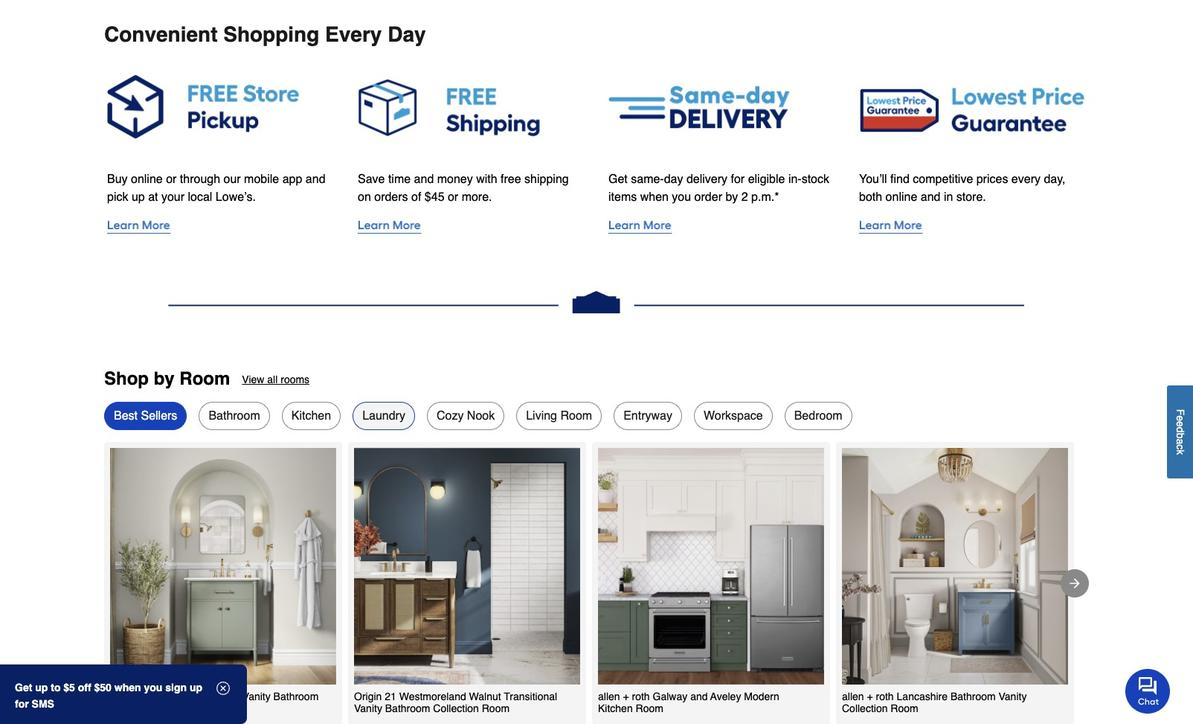 Task type: describe. For each thing, give the bounding box(es) containing it.
bathroom inside the lancashire bathroom vanity collection
[[951, 691, 996, 702]]

online inside you'll find competitive prices every day, both online and in store.
[[886, 191, 918, 204]]

you'll
[[860, 173, 888, 186]]

and inside save time and money with free shipping on orders of $45 or more.
[[414, 173, 434, 186]]

westmoreland walnut transitional vanity bathroom collection
[[354, 691, 558, 714]]

1 vertical spatial by
[[154, 368, 175, 389]]

more.
[[462, 191, 492, 204]]

1 e from the top
[[1175, 415, 1187, 421]]

galway
[[653, 691, 688, 702]]

rian
[[165, 691, 186, 702]]

d
[[1175, 427, 1187, 433]]

our
[[224, 173, 241, 186]]

b
[[1175, 433, 1187, 439]]

view all rooms link
[[242, 369, 310, 390]]

at
[[148, 191, 158, 204]]

or inside buy online or through our mobile app and pick up at your local lowe's.
[[166, 173, 177, 186]]

order
[[695, 191, 723, 204]]

sms
[[32, 698, 54, 710]]

buy
[[107, 173, 128, 186]]

living
[[526, 409, 557, 422]]

roth for galway
[[632, 691, 650, 702]]

in
[[944, 191, 954, 204]]

prices
[[977, 173, 1009, 186]]

f e e d b a c k
[[1175, 409, 1187, 455]]

roth for rian
[[144, 691, 162, 702]]

when inside get up to $5 off $50 when you sign up for sms
[[114, 682, 141, 694]]

competitive
[[913, 173, 974, 186]]

on
[[358, 191, 371, 204]]

lancashire
[[897, 691, 948, 702]]

get for get same-day delivery for eligible in-stock items when you order by 2 p.m.*
[[609, 173, 628, 186]]

$5
[[63, 682, 75, 694]]

for inside get up to $5 off $50 when you sign up for sms
[[15, 698, 29, 710]]

0 horizontal spatial up
[[35, 682, 48, 694]]

laundry
[[363, 409, 406, 422]]

to
[[51, 682, 61, 694]]

get up to $5 off $50 when you sign up for sms
[[15, 682, 202, 710]]

or inside save time and money with free shipping on orders of $45 or more.
[[448, 191, 459, 204]]

day
[[388, 22, 426, 46]]

workspace
[[704, 409, 763, 422]]

best
[[114, 409, 138, 422]]

collection inside the lancashire bathroom vanity collection
[[842, 703, 888, 714]]

app
[[283, 173, 302, 186]]

a centered blue outline of the lowe's logo with page-divider lines extending left and right. image
[[104, 284, 1090, 321]]

in-
[[789, 173, 802, 186]]

kitchen inside galway and aveley modern kitchen
[[598, 703, 633, 714]]

through
[[180, 173, 220, 186]]

convenient
[[104, 22, 218, 46]]

same-
[[631, 173, 664, 186]]

room for lancashire bathroom vanity collection
[[888, 703, 919, 714]]

eligible
[[748, 173, 785, 186]]

view all rooms
[[242, 373, 310, 385]]

allen for lancashire bathroom vanity collection
[[842, 691, 864, 702]]

shop by room
[[104, 368, 230, 389]]

bedroom
[[795, 409, 843, 422]]

day,
[[1044, 173, 1066, 186]]

arrow right image
[[1068, 576, 1083, 591]]

convenient shopping every day
[[104, 22, 426, 46]]

learn more image for local
[[107, 215, 334, 236]]

transitional
[[504, 691, 558, 702]]

your
[[161, 191, 185, 204]]

+ for rian
[[135, 691, 141, 702]]

store.
[[957, 191, 987, 204]]

orders
[[375, 191, 408, 204]]

green
[[211, 691, 240, 702]]

shop
[[104, 368, 149, 389]]

time
[[388, 173, 411, 186]]

you inside get up to $5 off $50 when you sign up for sms
[[144, 682, 163, 694]]

+ for galway
[[623, 691, 629, 702]]

delivery
[[687, 173, 728, 186]]

off
[[78, 682, 91, 694]]

allen + roth for galway and aveley modern kitchen
[[598, 691, 650, 702]]

you inside get same-day delivery for eligible in-stock items when you order by 2 p.m.*
[[672, 191, 692, 204]]

both
[[860, 191, 883, 204]]

stock
[[802, 173, 830, 186]]

and inside you'll find competitive prices every day, both online and in store.
[[921, 191, 941, 204]]

get for get up to $5 off $50 when you sign up for sms
[[15, 682, 32, 694]]

allen + roth for rian sea green vanity bathroom collection
[[110, 691, 162, 702]]

galway and aveley modern kitchen
[[598, 691, 780, 714]]

lowest price guarantee. image
[[860, 70, 1087, 144]]

for inside get same-day delivery for eligible in-stock items when you order by 2 p.m.*
[[731, 173, 745, 186]]

entryway
[[624, 409, 673, 422]]

rian sea green vanity bathroom collection
[[110, 691, 319, 714]]

all
[[267, 373, 278, 385]]

save time and money with free shipping on orders of $45 or more.
[[358, 173, 569, 204]]

0 vertical spatial kitchen
[[292, 409, 331, 422]]

free store pickup. image
[[107, 70, 334, 144]]

save
[[358, 173, 385, 186]]

c
[[1175, 444, 1187, 450]]

up for up
[[190, 682, 202, 694]]

rooms
[[281, 373, 310, 385]]

online inside buy online or through our mobile app and pick up at your local lowe's.
[[131, 173, 163, 186]]

modern
[[744, 691, 780, 702]]

$50
[[94, 682, 112, 694]]

f e e d b a c k button
[[1168, 385, 1194, 478]]

local
[[188, 191, 212, 204]]



Task type: locate. For each thing, give the bounding box(es) containing it.
learn more image
[[107, 215, 334, 236], [358, 215, 585, 236], [609, 215, 836, 236], [860, 215, 1087, 236]]

buy online or through our mobile app and pick up at your local lowe's.
[[107, 173, 326, 204]]

bathroom down view
[[209, 409, 260, 422]]

sea
[[189, 691, 208, 702]]

3 allen from the left
[[842, 691, 864, 702]]

1 horizontal spatial roth
[[632, 691, 650, 702]]

1 vertical spatial kitchen
[[598, 703, 633, 714]]

+
[[135, 691, 141, 702], [623, 691, 629, 702], [867, 691, 873, 702]]

1 horizontal spatial +
[[623, 691, 629, 702]]

get up items
[[609, 173, 628, 186]]

collection for rian
[[110, 703, 156, 714]]

3 collection from the left
[[842, 703, 888, 714]]

get same-day delivery for eligible in-stock items when you order by 2 p.m.*
[[609, 173, 830, 204]]

up
[[132, 191, 145, 204], [35, 682, 48, 694], [190, 682, 202, 694]]

2 e from the top
[[1175, 421, 1187, 427]]

shipping
[[525, 173, 569, 186]]

bathroom inside westmoreland walnut transitional vanity bathroom collection
[[385, 703, 431, 714]]

2 roth from the left
[[632, 691, 650, 702]]

2 collection from the left
[[433, 703, 479, 714]]

$45
[[425, 191, 445, 204]]

0 horizontal spatial collection
[[110, 703, 156, 714]]

2 horizontal spatial allen + roth
[[842, 691, 894, 702]]

room down rian
[[156, 703, 187, 714]]

0 horizontal spatial or
[[166, 173, 177, 186]]

e up the b
[[1175, 421, 1187, 427]]

2 allen + roth from the left
[[598, 691, 650, 702]]

get
[[609, 173, 628, 186], [15, 682, 32, 694]]

or down the money
[[448, 191, 459, 204]]

items
[[609, 191, 637, 204]]

room for westmoreland walnut transitional vanity bathroom collection
[[479, 703, 510, 714]]

+ for lancashire
[[867, 691, 873, 702]]

1 horizontal spatial online
[[886, 191, 918, 204]]

every
[[1012, 173, 1041, 186]]

up left at
[[132, 191, 145, 204]]

allen + roth left lancashire
[[842, 691, 894, 702]]

0 horizontal spatial vanity
[[243, 691, 271, 702]]

shopping
[[223, 22, 320, 46]]

you'll find competitive prices every day, both online and in store.
[[860, 173, 1066, 204]]

1 horizontal spatial for
[[731, 173, 745, 186]]

learn more image down more.
[[358, 215, 585, 236]]

learn more image for more.
[[358, 215, 585, 236]]

1 horizontal spatial vanity
[[354, 703, 382, 714]]

for up the "2"
[[731, 173, 745, 186]]

vanity inside westmoreland walnut transitional vanity bathroom collection
[[354, 703, 382, 714]]

nook
[[467, 409, 495, 422]]

westmoreland
[[399, 691, 466, 702]]

1 horizontal spatial allen
[[598, 691, 620, 702]]

kitchen
[[292, 409, 331, 422], [598, 703, 633, 714]]

0 horizontal spatial you
[[144, 682, 163, 694]]

0 horizontal spatial roth
[[144, 691, 162, 702]]

2 horizontal spatial allen
[[842, 691, 864, 702]]

1 horizontal spatial or
[[448, 191, 459, 204]]

bathroom right green
[[274, 691, 319, 702]]

+ left lancashire
[[867, 691, 873, 702]]

collection inside rian sea green vanity bathroom collection
[[110, 703, 156, 714]]

roth
[[144, 691, 162, 702], [632, 691, 650, 702], [876, 691, 894, 702]]

allen for galway and aveley modern kitchen
[[598, 691, 620, 702]]

0 horizontal spatial online
[[131, 173, 163, 186]]

0 vertical spatial online
[[131, 173, 163, 186]]

learn more image down order at the right top of the page
[[609, 215, 836, 236]]

room right living
[[561, 409, 593, 422]]

2
[[742, 191, 748, 204]]

0 horizontal spatial allen + roth
[[110, 691, 162, 702]]

get inside get up to $5 off $50 when you sign up for sms
[[15, 682, 32, 694]]

and
[[306, 173, 326, 186], [414, 173, 434, 186], [921, 191, 941, 204], [691, 691, 708, 702]]

by up sellers
[[154, 368, 175, 389]]

room for galway and aveley modern kitchen
[[633, 703, 664, 714]]

get inside get same-day delivery for eligible in-stock items when you order by 2 p.m.*
[[609, 173, 628, 186]]

1 + from the left
[[135, 691, 141, 702]]

learn more image down lowe's.
[[107, 215, 334, 236]]

collection inside westmoreland walnut transitional vanity bathroom collection
[[433, 703, 479, 714]]

1 vertical spatial for
[[15, 698, 29, 710]]

k
[[1175, 450, 1187, 455]]

room for rian sea green vanity bathroom collection
[[156, 703, 187, 714]]

1 vertical spatial online
[[886, 191, 918, 204]]

bathroom inside rian sea green vanity bathroom collection
[[274, 691, 319, 702]]

and inside galway and aveley modern kitchen
[[691, 691, 708, 702]]

2 horizontal spatial up
[[190, 682, 202, 694]]

when inside get same-day delivery for eligible in-stock items when you order by 2 p.m.*
[[641, 191, 669, 204]]

vanity for green
[[243, 691, 271, 702]]

0 vertical spatial get
[[609, 173, 628, 186]]

room down walnut
[[479, 703, 510, 714]]

when right $50
[[114, 682, 141, 694]]

up inside buy online or through our mobile app and pick up at your local lowe's.
[[132, 191, 145, 204]]

cozy nook
[[437, 409, 495, 422]]

1 horizontal spatial up
[[132, 191, 145, 204]]

day
[[664, 173, 684, 186]]

or
[[166, 173, 177, 186], [448, 191, 459, 204]]

0 vertical spatial you
[[672, 191, 692, 204]]

allen + roth left rian
[[110, 691, 162, 702]]

learn more image for by
[[609, 215, 836, 236]]

up left 'to'
[[35, 682, 48, 694]]

by inside get same-day delivery for eligible in-stock items when you order by 2 p.m.*
[[726, 191, 739, 204]]

allen left lancashire
[[842, 691, 864, 702]]

0 horizontal spatial for
[[15, 698, 29, 710]]

sellers
[[141, 409, 177, 422]]

1 horizontal spatial allen + roth
[[598, 691, 650, 702]]

0 horizontal spatial +
[[135, 691, 141, 702]]

bathroom right lancashire
[[951, 691, 996, 702]]

allen + roth left the galway
[[598, 691, 650, 702]]

online
[[131, 173, 163, 186], [886, 191, 918, 204]]

you left sign
[[144, 682, 163, 694]]

and up of at the top left
[[414, 173, 434, 186]]

2 allen from the left
[[598, 691, 620, 702]]

2 horizontal spatial roth
[[876, 691, 894, 702]]

+ left the galway
[[623, 691, 629, 702]]

lancashire bathroom vanity collection
[[842, 691, 1027, 714]]

1 vertical spatial you
[[144, 682, 163, 694]]

vanity
[[243, 691, 271, 702], [999, 691, 1027, 702], [354, 703, 382, 714]]

free
[[501, 173, 521, 186]]

+ right $50
[[135, 691, 141, 702]]

1 allen from the left
[[110, 691, 132, 702]]

roth for lancashire
[[876, 691, 894, 702]]

bathroom down 21
[[385, 703, 431, 714]]

and left in
[[921, 191, 941, 204]]

origin
[[354, 691, 382, 702]]

with
[[476, 173, 498, 186]]

you down day
[[672, 191, 692, 204]]

0 vertical spatial when
[[641, 191, 669, 204]]

allen right the "off"
[[110, 691, 132, 702]]

up right sign
[[190, 682, 202, 694]]

view
[[242, 373, 265, 385]]

1 horizontal spatial when
[[641, 191, 669, 204]]

of
[[412, 191, 422, 204]]

p.m.*
[[752, 191, 780, 204]]

sign
[[165, 682, 187, 694]]

allen left the galway
[[598, 691, 620, 702]]

2 + from the left
[[623, 691, 629, 702]]

best sellers
[[114, 409, 177, 422]]

bathroom
[[209, 409, 260, 422], [274, 691, 319, 702], [951, 691, 996, 702], [385, 703, 431, 714]]

for left sms
[[15, 698, 29, 710]]

e up d
[[1175, 415, 1187, 421]]

free shipping. image
[[358, 70, 585, 144]]

1 collection from the left
[[110, 703, 156, 714]]

room left view
[[180, 368, 230, 389]]

money
[[437, 173, 473, 186]]

0 vertical spatial by
[[726, 191, 739, 204]]

and inside buy online or through our mobile app and pick up at your local lowe's.
[[306, 173, 326, 186]]

1 vertical spatial when
[[114, 682, 141, 694]]

roth left lancashire
[[876, 691, 894, 702]]

or up your
[[166, 173, 177, 186]]

find
[[891, 173, 910, 186]]

3 allen + roth from the left
[[842, 691, 894, 702]]

allen + roth
[[110, 691, 162, 702], [598, 691, 650, 702], [842, 691, 894, 702]]

1 vertical spatial get
[[15, 682, 32, 694]]

same day delivery. image
[[609, 70, 836, 144]]

a
[[1175, 439, 1187, 444]]

every
[[325, 22, 382, 46]]

up for online
[[132, 191, 145, 204]]

allen + roth for lancashire bathroom vanity collection
[[842, 691, 894, 702]]

1 allen + roth from the left
[[110, 691, 162, 702]]

collection for westmoreland
[[433, 703, 479, 714]]

by left the "2"
[[726, 191, 739, 204]]

room down the galway
[[633, 703, 664, 714]]

for
[[731, 173, 745, 186], [15, 698, 29, 710]]

online up at
[[131, 173, 163, 186]]

21
[[385, 691, 397, 702]]

chat invite button image
[[1126, 668, 1171, 713]]

when
[[641, 191, 669, 204], [114, 682, 141, 694]]

room down lancashire
[[888, 703, 919, 714]]

vanity for transitional
[[354, 703, 382, 714]]

1 horizontal spatial you
[[672, 191, 692, 204]]

2 horizontal spatial collection
[[842, 703, 888, 714]]

3 roth from the left
[[876, 691, 894, 702]]

online down find
[[886, 191, 918, 204]]

cozy
[[437, 409, 464, 422]]

2 horizontal spatial vanity
[[999, 691, 1027, 702]]

aveley
[[711, 691, 742, 702]]

mobile
[[244, 173, 279, 186]]

0 vertical spatial or
[[166, 173, 177, 186]]

1 horizontal spatial kitchen
[[598, 703, 633, 714]]

allen for rian sea green vanity bathroom collection
[[110, 691, 132, 702]]

3 + from the left
[[867, 691, 873, 702]]

1 vertical spatial or
[[448, 191, 459, 204]]

vanity inside the lancashire bathroom vanity collection
[[999, 691, 1027, 702]]

learn more image down store.
[[860, 215, 1087, 236]]

vanity inside rian sea green vanity bathroom collection
[[243, 691, 271, 702]]

0 horizontal spatial when
[[114, 682, 141, 694]]

f
[[1175, 409, 1187, 415]]

by
[[726, 191, 739, 204], [154, 368, 175, 389]]

0 horizontal spatial by
[[154, 368, 175, 389]]

and right the app
[[306, 173, 326, 186]]

get up sms
[[15, 682, 32, 694]]

0 vertical spatial for
[[731, 173, 745, 186]]

living room
[[526, 409, 593, 422]]

pick
[[107, 191, 128, 204]]

0 horizontal spatial kitchen
[[292, 409, 331, 422]]

1 horizontal spatial by
[[726, 191, 739, 204]]

0 horizontal spatial allen
[[110, 691, 132, 702]]

0 horizontal spatial get
[[15, 682, 32, 694]]

2 horizontal spatial +
[[867, 691, 873, 702]]

e
[[1175, 415, 1187, 421], [1175, 421, 1187, 427]]

and left aveley
[[691, 691, 708, 702]]

when down same- at the top right of the page
[[641, 191, 669, 204]]

1 roth from the left
[[144, 691, 162, 702]]

walnut
[[469, 691, 501, 702]]

roth left the galway
[[632, 691, 650, 702]]

origin 21
[[354, 691, 397, 702]]

1 horizontal spatial collection
[[433, 703, 479, 714]]

lowe's.
[[216, 191, 256, 204]]

1 horizontal spatial get
[[609, 173, 628, 186]]

roth left rian
[[144, 691, 162, 702]]



Task type: vqa. For each thing, say whether or not it's contained in the screenshot.


